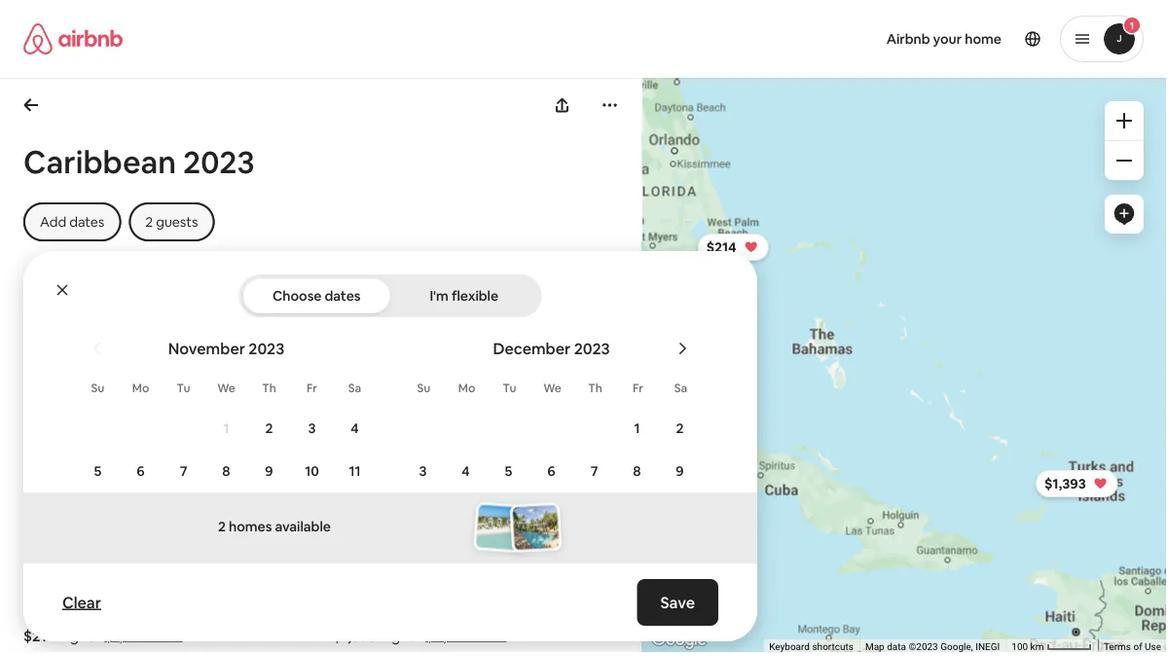 Task type: locate. For each thing, give the bounding box(es) containing it.
dec
[[153, 600, 180, 619]]

©2023
[[909, 641, 938, 653]]

· left $8,660
[[418, 627, 422, 646]]

0 horizontal spatial 7 button
[[162, 451, 205, 492]]

1 horizontal spatial 7 button
[[573, 451, 616, 492]]

23
[[211, 600, 228, 619]]

2 inside villa in lake worth, florida 2 beds 6 nights · saved for dec 17 – 23 $214 night · $1,608 total
[[23, 580, 32, 599]]

1 7 button from the left
[[162, 451, 205, 492]]

1 horizontal spatial ·
[[97, 627, 100, 646]]

dialog
[[23, 251, 1167, 653]]

4 button
[[333, 408, 376, 449], [444, 451, 487, 492]]

1 horizontal spatial fr
[[633, 381, 644, 396]]

1 vertical spatial 4
[[462, 462, 470, 480]]

tab list
[[243, 275, 538, 317]]

1 total from the left
[[151, 627, 182, 646]]

0 vertical spatial dates
[[69, 213, 105, 231]]

1 horizontal spatial dates
[[325, 287, 361, 305]]

100 km
[[1012, 641, 1046, 653]]

night inside villa in lake worth, florida 2 beds 6 nights · saved for dec 17 – 23 $214 night · $1,608 total
[[58, 627, 93, 646]]

6
[[137, 462, 145, 480], [547, 462, 556, 480], [23, 600, 32, 619]]

we down december 2023
[[543, 381, 562, 396]]

1 button for november 2023
[[205, 408, 248, 449]]

dates for choose dates
[[325, 287, 361, 305]]

0 horizontal spatial group
[[23, 276, 309, 548]]

0 horizontal spatial fr
[[307, 381, 317, 396]]

choose dates button
[[243, 278, 390, 313]]

tu down november
[[177, 381, 190, 396]]

6 button
[[119, 451, 162, 492], [530, 451, 573, 492]]

1 tu from the left
[[177, 381, 190, 396]]

tab list inside "dialog"
[[243, 275, 538, 317]]

2 8 from the left
[[633, 462, 641, 480]]

$1,393 night · $8,660 total
[[333, 627, 507, 646]]

3 button right 11 button at the bottom left of the page
[[402, 451, 444, 492]]

1 horizontal spatial 7
[[591, 462, 598, 480]]

clear
[[62, 592, 101, 612]]

th down the november 2023
[[262, 381, 276, 396]]

0 vertical spatial 3 button
[[291, 408, 333, 449]]

1 horizontal spatial $1,393
[[1044, 475, 1086, 493]]

$1,608 total button
[[104, 627, 182, 646]]

1 horizontal spatial 2 button
[[659, 408, 701, 449]]

2 tu from the left
[[503, 381, 516, 396]]

florida
[[156, 559, 203, 578]]

add a place to the map image
[[1113, 203, 1136, 226]]

4.92
[[250, 559, 279, 578]]

profile element
[[607, 0, 1144, 78]]

i'm flexible
[[430, 287, 499, 305]]

0 horizontal spatial 5
[[94, 462, 102, 480]]

7 button
[[162, 451, 205, 492], [573, 451, 616, 492]]

0 horizontal spatial dates
[[69, 213, 105, 231]]

4 for left 4 button
[[351, 420, 359, 437]]

1 vertical spatial dates
[[325, 287, 361, 305]]

$1,393 for $1,393
[[1044, 475, 1086, 493]]

1 horizontal spatial 8 button
[[616, 451, 659, 492]]

· left saved
[[80, 600, 83, 619]]

1 vertical spatial $214
[[23, 627, 55, 646]]

1 horizontal spatial sa
[[674, 381, 688, 396]]

0 horizontal spatial 9
[[265, 462, 273, 480]]

december
[[493, 338, 571, 358]]

shortcuts
[[812, 641, 854, 653]]

2 we from the left
[[543, 381, 562, 396]]

8
[[222, 462, 230, 480], [633, 462, 641, 480]]

keyboard
[[769, 641, 810, 653]]

1 1 button from the left
[[205, 408, 248, 449]]

0 vertical spatial 4
[[351, 420, 359, 437]]

1 horizontal spatial mo
[[458, 381, 475, 396]]

1 8 button from the left
[[205, 451, 248, 492]]

dates right choose
[[325, 287, 361, 305]]

1 horizontal spatial 1 button
[[616, 408, 659, 449]]

1 horizontal spatial group
[[333, 276, 619, 548]]

1
[[223, 420, 229, 437], [634, 420, 640, 437]]

1 horizontal spatial total
[[475, 627, 507, 646]]

1 horizontal spatial 9
[[676, 462, 684, 480]]

8 button
[[205, 451, 248, 492], [616, 451, 659, 492]]

5.0 (8)
[[577, 559, 619, 578]]

5.0
[[577, 559, 597, 578]]

3 button
[[291, 408, 333, 449], [402, 451, 444, 492]]

dates inside button
[[325, 287, 361, 305]]

dates
[[69, 213, 105, 231], [325, 287, 361, 305]]

1 fr from the left
[[307, 381, 317, 396]]

0 vertical spatial $1,393
[[1044, 475, 1086, 493]]

add
[[40, 213, 66, 231]]

1 horizontal spatial 1
[[634, 420, 640, 437]]

0 horizontal spatial $214
[[23, 627, 55, 646]]

$1,393
[[1044, 475, 1086, 493], [333, 627, 377, 646]]

save
[[661, 592, 695, 612]]

1 horizontal spatial 8
[[633, 462, 641, 480]]

2 1 from the left
[[634, 420, 640, 437]]

1 horizontal spatial 3 button
[[402, 451, 444, 492]]

0 horizontal spatial th
[[262, 381, 276, 396]]

9
[[265, 462, 273, 480], [676, 462, 684, 480]]

1 7 from the left
[[180, 462, 187, 480]]

2 group from the left
[[333, 276, 619, 548]]

2023
[[183, 141, 255, 182], [249, 338, 285, 358], [574, 338, 610, 358]]

0 horizontal spatial 8
[[222, 462, 230, 480]]

4
[[351, 420, 359, 437], [462, 462, 470, 480]]

2023 for november 2023
[[249, 338, 285, 358]]

1 horizontal spatial th
[[588, 381, 602, 396]]

0 vertical spatial $214
[[706, 239, 736, 256]]

0 horizontal spatial 5 button
[[76, 451, 119, 492]]

·
[[80, 600, 83, 619], [97, 627, 100, 646], [418, 627, 422, 646]]

1 for december 2023
[[634, 420, 640, 437]]

3 right 11 button at the bottom left of the page
[[419, 462, 427, 480]]

tab list containing choose dates
[[243, 275, 538, 317]]

$8,660 total button
[[426, 627, 507, 646]]

1 horizontal spatial $214
[[706, 239, 736, 256]]

keyboard shortcuts button
[[769, 640, 854, 653]]

1 vertical spatial 3 button
[[402, 451, 444, 492]]

$1,608
[[104, 627, 148, 646]]

total inside villa in lake worth, florida 2 beds 6 nights · saved for dec 17 – 23 $214 night · $1,608 total
[[151, 627, 182, 646]]

$214 inside villa in lake worth, florida 2 beds 6 nights · saved for dec 17 – 23 $214 night · $1,608 total
[[23, 627, 55, 646]]

dates right add
[[69, 213, 105, 231]]

mo
[[132, 381, 149, 396], [458, 381, 475, 396]]

3 up 10 button
[[308, 420, 316, 437]]

map
[[865, 641, 885, 653]]

100
[[1012, 641, 1028, 653]]

1 vertical spatial 3
[[419, 462, 427, 480]]

2 horizontal spatial ·
[[418, 627, 422, 646]]

night down nights
[[58, 627, 93, 646]]

0 horizontal spatial sa
[[348, 381, 361, 396]]

tu down december
[[503, 381, 516, 396]]

1 horizontal spatial 5 button
[[487, 451, 530, 492]]

0 horizontal spatial ·
[[80, 600, 83, 619]]

1 vertical spatial $1,393
[[333, 627, 377, 646]]

5
[[94, 462, 102, 480], [505, 462, 512, 480]]

0 horizontal spatial mo
[[132, 381, 149, 396]]

9 button
[[248, 451, 291, 492], [659, 451, 701, 492]]

group
[[23, 276, 309, 548], [333, 276, 619, 548]]

1 9 from the left
[[265, 462, 273, 480]]

0 horizontal spatial 9 button
[[248, 451, 291, 492]]

$1,393 for $1,393 night · $8,660 total
[[333, 627, 377, 646]]

2
[[265, 420, 273, 437], [676, 420, 684, 437], [218, 518, 226, 535], [23, 580, 32, 599]]

we
[[217, 381, 235, 396], [543, 381, 562, 396]]

0 horizontal spatial 2 button
[[248, 408, 291, 449]]

1 horizontal spatial 4 button
[[444, 451, 487, 492]]

0 horizontal spatial 8 button
[[205, 451, 248, 492]]

2 8 button from the left
[[616, 451, 659, 492]]

0 horizontal spatial 4
[[351, 420, 359, 437]]

2 1 button from the left
[[616, 408, 659, 449]]

use
[[1145, 641, 1161, 653]]

11
[[349, 462, 361, 480]]

0 horizontal spatial 7
[[180, 462, 187, 480]]

1 horizontal spatial tu
[[503, 381, 516, 396]]

0 horizontal spatial $1,393
[[333, 627, 377, 646]]

0 horizontal spatial su
[[91, 381, 105, 396]]

2 fr from the left
[[633, 381, 644, 396]]

1 horizontal spatial 6
[[137, 462, 145, 480]]

$1,393 inside $1,393 button
[[1044, 475, 1086, 493]]

0 horizontal spatial night
[[58, 627, 93, 646]]

caribbean
[[23, 141, 176, 182]]

2 5 from the left
[[505, 462, 512, 480]]

2 7 button from the left
[[573, 451, 616, 492]]

0 horizontal spatial tu
[[177, 381, 190, 396]]

fr
[[307, 381, 317, 396], [633, 381, 644, 396]]

5.0 out of 5 average rating,  8 reviews image
[[561, 559, 619, 578]]

for
[[130, 600, 150, 619]]

beds
[[35, 580, 68, 599]]

1 vertical spatial 4 button
[[444, 451, 487, 492]]

0 horizontal spatial 1
[[223, 420, 229, 437]]

1 horizontal spatial 5
[[505, 462, 512, 480]]

1 sa from the left
[[348, 381, 361, 396]]

in
[[55, 559, 67, 578]]

sa
[[348, 381, 361, 396], [674, 381, 688, 396]]

th down december 2023
[[588, 381, 602, 396]]

google,
[[941, 641, 973, 653]]

1 night from the left
[[58, 627, 93, 646]]

zoom in image
[[1117, 113, 1132, 129]]

$214
[[706, 239, 736, 256], [23, 627, 55, 646]]

8 for first 8 button
[[222, 462, 230, 480]]

add dates button
[[23, 203, 121, 241]]

saved
[[86, 600, 127, 619]]

1 horizontal spatial 6 button
[[530, 451, 573, 492]]

0 horizontal spatial 6 button
[[119, 451, 162, 492]]

3 button up 10 button
[[291, 408, 333, 449]]

0 vertical spatial 3
[[308, 420, 316, 437]]

· left $1,608
[[97, 627, 100, 646]]

$8,660
[[426, 627, 472, 646]]

11 button
[[333, 451, 376, 492]]

7
[[180, 462, 187, 480], [591, 462, 598, 480]]

clear button
[[53, 583, 111, 622]]

1 horizontal spatial 3
[[419, 462, 427, 480]]

worth,
[[106, 559, 153, 578]]

0 vertical spatial 4 button
[[333, 408, 376, 449]]

0 horizontal spatial total
[[151, 627, 182, 646]]

1 horizontal spatial night
[[380, 627, 414, 646]]

1 horizontal spatial we
[[543, 381, 562, 396]]

1 1 from the left
[[223, 420, 229, 437]]

3
[[308, 420, 316, 437], [419, 462, 427, 480]]

save button
[[637, 579, 719, 626]]

0 horizontal spatial we
[[217, 381, 235, 396]]

1 8 from the left
[[222, 462, 230, 480]]

1 button
[[205, 408, 248, 449], [616, 408, 659, 449]]

total down dec
[[151, 627, 182, 646]]

terms of use link
[[1104, 641, 1161, 653]]

we down the november 2023
[[217, 381, 235, 396]]

november 2023
[[168, 338, 285, 358]]

1 mo from the left
[[132, 381, 149, 396]]

1 horizontal spatial su
[[417, 381, 431, 396]]

0 horizontal spatial 6
[[23, 600, 32, 619]]

dates inside dropdown button
[[69, 213, 105, 231]]

1 horizontal spatial 4
[[462, 462, 470, 480]]

su
[[91, 381, 105, 396], [417, 381, 431, 396]]

5 for 1st 5 button from the right
[[505, 462, 512, 480]]

4.92 (63)
[[250, 559, 309, 578]]

4 for bottommost 4 button
[[462, 462, 470, 480]]

2 total from the left
[[475, 627, 507, 646]]

2 2 button from the left
[[659, 408, 701, 449]]

1 2 button from the left
[[248, 408, 291, 449]]

2 button
[[248, 408, 291, 449], [659, 408, 701, 449]]

calendar application
[[55, 317, 1167, 653]]

total
[[151, 627, 182, 646], [475, 627, 507, 646]]

2 th from the left
[[588, 381, 602, 396]]

available
[[275, 518, 331, 535]]

4.92 out of 5 average rating,  63 reviews image
[[234, 559, 309, 578]]

2023 for december 2023
[[574, 338, 610, 358]]

night left $8,660
[[380, 627, 414, 646]]

total right $8,660
[[475, 627, 507, 646]]

–
[[201, 600, 208, 619]]

2 9 from the left
[[676, 462, 684, 480]]

0 horizontal spatial 1 button
[[205, 408, 248, 449]]

night
[[58, 627, 93, 646], [380, 627, 414, 646]]

1 horizontal spatial 9 button
[[659, 451, 701, 492]]

1 5 from the left
[[94, 462, 102, 480]]



Task type: describe. For each thing, give the bounding box(es) containing it.
november
[[168, 338, 245, 358]]

homes
[[229, 518, 272, 535]]

2 9 button from the left
[[659, 451, 701, 492]]

i'm
[[430, 287, 449, 305]]

1 group from the left
[[23, 276, 309, 548]]

10 button
[[291, 451, 333, 492]]

add dates
[[40, 213, 105, 231]]

nights
[[35, 600, 77, 619]]

dates for add dates
[[69, 213, 105, 231]]

1 button for december 2023
[[616, 408, 659, 449]]

2 button for november 2023
[[248, 408, 291, 449]]

2 7 from the left
[[591, 462, 598, 480]]

0 horizontal spatial 3 button
[[291, 408, 333, 449]]

lake
[[70, 559, 103, 578]]

inegi
[[976, 641, 1000, 653]]

1 su from the left
[[91, 381, 105, 396]]

i'm flexible button
[[390, 278, 538, 313]]

1 for november 2023
[[223, 420, 229, 437]]

zoom out image
[[1117, 153, 1132, 168]]

1 5 button from the left
[[76, 451, 119, 492]]

100 km button
[[1006, 640, 1098, 653]]

17
[[183, 600, 197, 619]]

dialog containing november 2023
[[23, 251, 1167, 653]]

9 for first 9 button
[[265, 462, 273, 480]]

map data ©2023 google, inegi
[[865, 641, 1000, 653]]

0 horizontal spatial 3
[[308, 420, 316, 437]]

google image
[[647, 628, 711, 653]]

2 homes available
[[218, 518, 331, 535]]

1 th from the left
[[262, 381, 276, 396]]

google map
including 2 saved stays. region
[[542, 0, 1167, 653]]

$214 button
[[697, 234, 768, 261]]

villa in lake worth, florida 2 beds 6 nights · saved for dec 17 – 23 $214 night · $1,608 total
[[23, 559, 228, 646]]

6 inside villa in lake worth, florida 2 beds 6 nights · saved for dec 17 – 23 $214 night · $1,608 total
[[23, 600, 32, 619]]

2 button for december 2023
[[659, 408, 701, 449]]

choose dates
[[273, 287, 361, 305]]

remove from wishlist: villa in lake worth, florida image
[[270, 291, 294, 314]]

1 9 button from the left
[[248, 451, 291, 492]]

terms
[[1104, 641, 1131, 653]]

flexible
[[452, 287, 499, 305]]

$214 inside button
[[706, 239, 736, 256]]

2 horizontal spatial 6
[[547, 462, 556, 480]]

8 for 1st 8 button from right
[[633, 462, 641, 480]]

caribbean 2023
[[23, 141, 255, 182]]

km
[[1031, 641, 1044, 653]]

$1,393 button
[[1036, 470, 1118, 498]]

0 horizontal spatial 4 button
[[333, 408, 376, 449]]

9 for second 9 button from the left
[[676, 462, 684, 480]]

(63)
[[283, 559, 309, 578]]

2 sa from the left
[[674, 381, 688, 396]]

1 6 button from the left
[[119, 451, 162, 492]]

2 su from the left
[[417, 381, 431, 396]]

1 we from the left
[[217, 381, 235, 396]]

villa
[[23, 559, 52, 578]]

5 for second 5 button from the right
[[94, 462, 102, 480]]

keyboard shortcuts
[[769, 641, 854, 653]]

december 2023
[[493, 338, 610, 358]]

(8)
[[601, 559, 619, 578]]

2 mo from the left
[[458, 381, 475, 396]]

terms of use
[[1104, 641, 1161, 653]]

2023 for caribbean 2023
[[183, 141, 255, 182]]

2 5 button from the left
[[487, 451, 530, 492]]

choose
[[273, 287, 322, 305]]

2 night from the left
[[380, 627, 414, 646]]

10
[[305, 462, 319, 480]]

data
[[887, 641, 906, 653]]

of
[[1134, 641, 1143, 653]]

2 6 button from the left
[[530, 451, 573, 492]]



Task type: vqa. For each thing, say whether or not it's contained in the screenshot.
away related to Purcellville,
no



